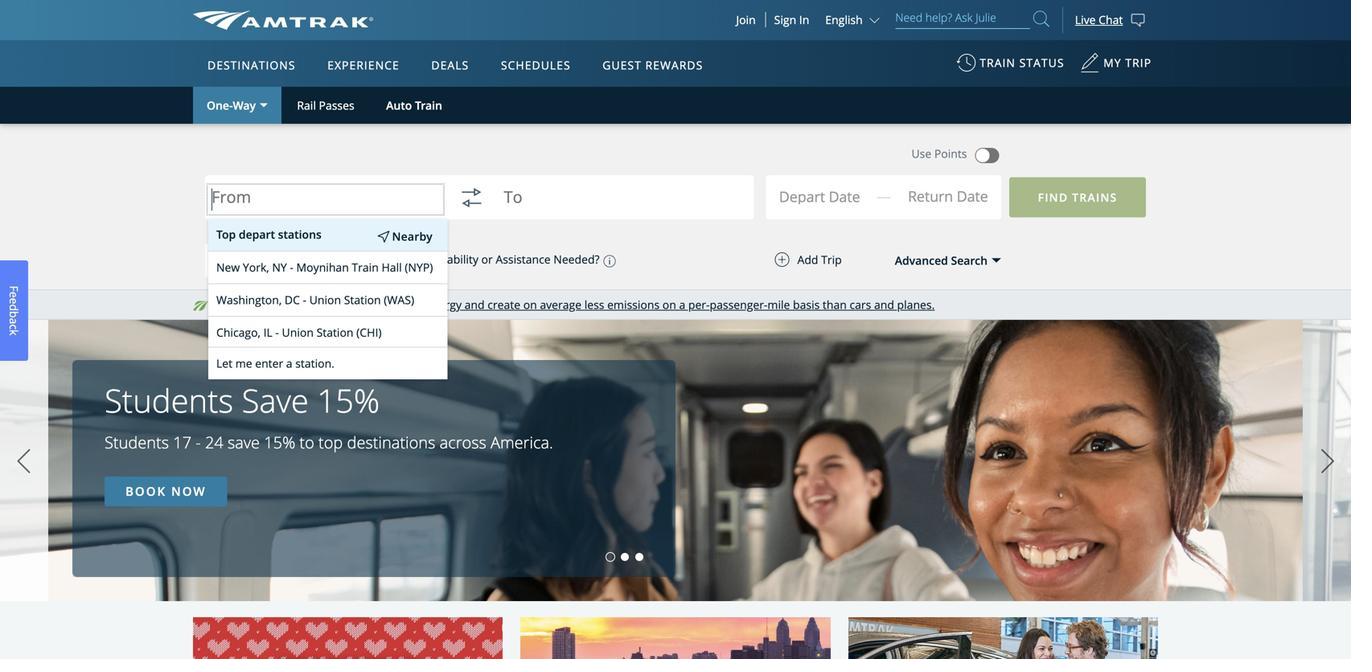 Task type: describe. For each thing, give the bounding box(es) containing it.
amtrak image
[[193, 10, 373, 30]]

- for pa
[[304, 358, 307, 373]]

planes.
[[897, 297, 935, 313]]

top depart stations
[[216, 227, 322, 242]]

24
[[205, 432, 223, 454]]

energy
[[426, 297, 462, 313]]

let me enter a station. option
[[208, 347, 448, 380]]

rewards
[[646, 58, 703, 73]]

h.
[[352, 358, 363, 373]]

hall
[[382, 260, 402, 275]]

status
[[1020, 55, 1065, 70]]

mile
[[768, 297, 790, 313]]

in
[[799, 12, 810, 27]]

1 horizontal spatial 15%
[[317, 378, 380, 422]]

passenger with disability or assistance needed?
[[348, 252, 600, 267]]

b
[[6, 311, 22, 318]]

dc
[[285, 292, 300, 308]]

with
[[405, 252, 428, 267]]

chicago, il - union station (chi) option
[[208, 316, 448, 349]]

rail
[[297, 98, 316, 113]]

nearby button
[[371, 227, 440, 247]]

train
[[980, 55, 1016, 70]]

new york, ny - moynihan train hall (nyp)
[[216, 260, 433, 275]]

f
[[6, 286, 22, 292]]

passenger-
[[710, 297, 768, 313]]

1 on from the left
[[523, 297, 537, 313]]

across
[[440, 432, 487, 454]]

one-
[[207, 98, 233, 113]]

join button
[[727, 12, 766, 27]]

station inside the philadelphia, pa - william h. gray iii 30th st. station (phl)
[[232, 374, 269, 389]]

use points
[[912, 146, 967, 161]]

amtrak sustains leaf icon image
[[193, 301, 209, 311]]

or
[[481, 252, 493, 267]]

me
[[235, 356, 252, 371]]

cars
[[850, 297, 871, 313]]

new
[[216, 260, 240, 275]]

washington, dc - union station (was)
[[216, 292, 414, 308]]

select caret image
[[260, 103, 268, 107]]

guest
[[603, 58, 642, 73]]

passenger
[[348, 252, 402, 267]]

trip
[[1126, 55, 1152, 70]]

students 17 - 24 save 15% to top destinations across america.
[[105, 432, 553, 454]]

average
[[540, 297, 582, 313]]

chicago,
[[216, 325, 261, 340]]

1 e from the top
[[6, 292, 22, 298]]

rail passes
[[297, 98, 354, 113]]

plus icon image
[[775, 253, 790, 267]]

schedules link
[[495, 40, 577, 87]]

train status
[[980, 55, 1065, 70]]

advanced search
[[895, 253, 988, 268]]

station for (was)
[[344, 292, 381, 308]]

destinations
[[208, 58, 296, 73]]

one-way button
[[193, 87, 282, 124]]

advanced search button
[[862, 244, 1002, 277]]

basis
[[793, 297, 820, 313]]

experience button
[[321, 43, 406, 88]]

0 horizontal spatial 15%
[[264, 432, 295, 454]]

Please enter your search item search field
[[896, 8, 1030, 29]]

way
[[233, 98, 256, 113]]

my trip button
[[1080, 47, 1152, 87]]

save
[[242, 378, 309, 422]]

auto train
[[386, 98, 442, 113]]

points
[[935, 146, 967, 161]]

union for dc
[[309, 292, 341, 308]]

top
[[216, 227, 236, 242]]

iii
[[393, 358, 403, 373]]

a inside option
[[286, 356, 292, 371]]

slide 2 tab
[[621, 553, 629, 562]]

disability
[[431, 252, 479, 267]]

book
[[125, 483, 167, 500]]

sign in button
[[774, 12, 810, 27]]

choose a slide to display tab list
[[0, 553, 647, 562]]

banner containing join
[[0, 0, 1351, 371]]

deals
[[432, 58, 469, 73]]

trip
[[821, 252, 842, 267]]

train inside auto train link
[[415, 98, 442, 113]]

(chi)
[[356, 325, 382, 340]]

search icon image
[[1034, 8, 1050, 30]]

c
[[6, 325, 22, 330]]

english
[[826, 12, 863, 27]]

depart
[[239, 227, 275, 242]]

live chat button
[[1063, 0, 1158, 40]]

book now link
[[105, 477, 227, 507]]

2 and from the left
[[874, 297, 894, 313]]

add
[[798, 252, 819, 267]]

- for dc
[[303, 292, 307, 308]]

deals button
[[425, 43, 476, 88]]

let me enter a station.
[[216, 356, 335, 371]]

return date
[[908, 187, 988, 206]]



Task type: locate. For each thing, give the bounding box(es) containing it.
slide 1 tab
[[607, 553, 615, 562]]

1 horizontal spatial less
[[585, 297, 604, 313]]

pa
[[287, 358, 301, 373]]

experience
[[328, 58, 400, 73]]

consume
[[352, 297, 400, 313]]

our
[[296, 297, 316, 313]]

less left energy
[[403, 297, 423, 313]]

0 vertical spatial a
[[679, 297, 686, 313]]

30th
[[406, 358, 430, 373]]

1 horizontal spatial on
[[663, 297, 676, 313]]

0 vertical spatial station
[[344, 292, 381, 308]]

2 less from the left
[[585, 297, 604, 313]]

live chat
[[1075, 12, 1123, 27]]

2 vertical spatial station
[[232, 374, 269, 389]]

e down f
[[6, 298, 22, 304]]

travel
[[217, 297, 250, 313]]

1 vertical spatial students
[[105, 432, 169, 454]]

2 vertical spatial a
[[286, 356, 292, 371]]

one-way
[[207, 98, 256, 113]]

open image
[[992, 258, 1002, 263]]

switch departure and arrival stations. image
[[452, 179, 491, 217]]

a
[[679, 297, 686, 313], [6, 318, 22, 325], [286, 356, 292, 371]]

york,
[[243, 260, 269, 275]]

auto train link
[[370, 87, 459, 124]]

sign
[[774, 12, 797, 27]]

To text field
[[504, 189, 732, 211]]

add trip button
[[743, 244, 874, 275]]

f e e d b a c k
[[6, 286, 22, 336]]

(nyp)
[[405, 260, 433, 275]]

nearby
[[392, 229, 433, 244]]

From text field
[[212, 189, 439, 211]]

more information about accessible travel requests. image
[[600, 255, 616, 267]]

advanced
[[895, 253, 948, 268]]

- right pa
[[304, 358, 307, 373]]

students
[[105, 378, 233, 422], [105, 432, 169, 454]]

union down our
[[282, 325, 314, 340]]

students up "17"
[[105, 378, 233, 422]]

per-
[[688, 297, 710, 313]]

1 vertical spatial 15%
[[264, 432, 295, 454]]

1 horizontal spatial train
[[415, 98, 442, 113]]

station down philadelphia,
[[232, 374, 269, 389]]

1 horizontal spatial a
[[286, 356, 292, 371]]

1 vertical spatial train
[[352, 260, 379, 275]]

and
[[465, 297, 485, 313], [874, 297, 894, 313]]

return
[[908, 187, 953, 206]]

(was)
[[384, 292, 414, 308]]

union for il
[[282, 325, 314, 340]]

0 horizontal spatial less
[[403, 297, 423, 313]]

students for students save 15%
[[105, 378, 233, 422]]

e up d
[[6, 292, 22, 298]]

train inside new york, ny - moynihan train hall (nyp) option
[[352, 260, 379, 275]]

chicago, il - union station (chi)
[[216, 325, 382, 340]]

and right cars
[[874, 297, 894, 313]]

guest rewards
[[603, 58, 703, 73]]

0 horizontal spatial train
[[352, 260, 379, 275]]

join
[[736, 12, 756, 27]]

1 vertical spatial union
[[282, 325, 314, 340]]

america.
[[491, 432, 553, 454]]

- for 17
[[196, 432, 201, 454]]

- right dc in the left top of the page
[[303, 292, 307, 308]]

0 horizontal spatial on
[[523, 297, 537, 313]]

new york, ny - moynihan train hall (nyp) option
[[208, 251, 448, 284]]

needed?
[[554, 252, 600, 267]]

train right auto
[[415, 98, 442, 113]]

-
[[290, 260, 294, 275], [303, 292, 307, 308], [275, 325, 279, 340], [304, 358, 307, 373], [196, 432, 201, 454]]

philadelphia, pa - william h. gray iii 30th st. station (phl) option
[[208, 349, 448, 397]]

station for (chi)
[[317, 325, 354, 340]]

save
[[228, 432, 260, 454]]

auto
[[386, 98, 412, 113]]

destinations
[[347, 432, 436, 454]]

station.
[[295, 356, 335, 371]]

2 horizontal spatial a
[[679, 297, 686, 313]]

union up chicago, il - union station (chi) "option"
[[309, 292, 341, 308]]

chat
[[1099, 12, 1123, 27]]

our trains consume less energy and create on average less emissions on a per-passenger-mile basis than cars and planes. link
[[296, 297, 935, 313]]

application
[[253, 134, 639, 360]]

None field
[[208, 179, 448, 593], [504, 179, 732, 231], [782, 179, 894, 220], [208, 179, 448, 593], [782, 179, 894, 220]]

slide 3 tab
[[636, 553, 644, 562]]

students left "17"
[[105, 432, 169, 454]]

to
[[300, 432, 314, 454]]

union inside option
[[309, 292, 341, 308]]

15% left to
[[264, 432, 295, 454]]

15% down h.
[[317, 378, 380, 422]]

search
[[951, 253, 988, 268]]

d
[[6, 304, 22, 311]]

station inside "option"
[[317, 325, 354, 340]]

0 vertical spatial students
[[105, 378, 233, 422]]

1 and from the left
[[465, 297, 485, 313]]

philadelphia, pa - william h. gray iii 30th st. station (phl)
[[216, 358, 430, 389]]

less
[[403, 297, 423, 313], [585, 297, 604, 313]]

2 on from the left
[[663, 297, 676, 313]]

- inside the philadelphia, pa - william h. gray iii 30th st. station (phl)
[[304, 358, 307, 373]]

- inside "option"
[[275, 325, 279, 340]]

0 horizontal spatial a
[[6, 318, 22, 325]]

guest rewards button
[[596, 43, 710, 88]]

emissions
[[607, 297, 660, 313]]

students save 15%
[[105, 378, 380, 422]]

(phl)
[[272, 374, 300, 389]]

rail passes button
[[282, 87, 370, 124]]

live
[[1075, 12, 1096, 27]]

0 vertical spatial union
[[309, 292, 341, 308]]

students for students 17 - 24 save 15% to top destinations across america.
[[105, 432, 169, 454]]

- inside option
[[290, 260, 294, 275]]

enter
[[255, 356, 283, 371]]

washington,
[[216, 292, 282, 308]]

1 vertical spatial station
[[317, 325, 354, 340]]

than
[[823, 297, 847, 313]]

banner
[[0, 0, 1351, 371]]

next image
[[1316, 442, 1340, 482]]

2 students from the top
[[105, 432, 169, 454]]

train left hall
[[352, 260, 379, 275]]

nearby image
[[378, 231, 390, 243]]

- left 24
[[196, 432, 201, 454]]

english button
[[826, 12, 884, 27]]

top
[[319, 432, 343, 454]]

now
[[171, 483, 206, 500]]

- for il
[[275, 325, 279, 340]]

destinations button
[[201, 43, 302, 88]]

a inside button
[[6, 318, 22, 325]]

trains
[[319, 297, 349, 313]]

- right il
[[275, 325, 279, 340]]

passes
[[319, 98, 354, 113]]

ny
[[272, 260, 287, 275]]

Passenger with Disability or Assistance Needed? checkbox
[[326, 252, 340, 266]]

return date button
[[894, 180, 1002, 221]]

let
[[216, 356, 233, 371]]

union
[[309, 292, 341, 308], [282, 325, 314, 340]]

moynihan
[[296, 260, 349, 275]]

0 vertical spatial train
[[415, 98, 442, 113]]

none field "to"
[[504, 179, 732, 231]]

0 horizontal spatial and
[[465, 297, 485, 313]]

1 vertical spatial a
[[6, 318, 22, 325]]

regions map image
[[253, 134, 639, 360]]

station down trains
[[317, 325, 354, 340]]

train
[[415, 98, 442, 113], [352, 260, 379, 275]]

on right the create
[[523, 297, 537, 313]]

station up (chi)
[[344, 292, 381, 308]]

e
[[6, 292, 22, 298], [6, 298, 22, 304]]

previous image
[[12, 442, 36, 482]]

station
[[344, 292, 381, 308], [317, 325, 354, 340], [232, 374, 269, 389]]

0 vertical spatial 15%
[[317, 378, 380, 422]]

1 less from the left
[[403, 297, 423, 313]]

17
[[173, 432, 192, 454]]

union inside "option"
[[282, 325, 314, 340]]

use
[[912, 146, 932, 161]]

1 horizontal spatial and
[[874, 297, 894, 313]]

date
[[957, 187, 988, 206]]

washington, dc - union station (was) option
[[208, 284, 448, 316]]

a up the k at the left bottom of the page
[[6, 318, 22, 325]]

sign in
[[774, 12, 810, 27]]

and left the create
[[465, 297, 485, 313]]

less right average
[[585, 297, 604, 313]]

- right ny
[[290, 260, 294, 275]]

a up (phl)
[[286, 356, 292, 371]]

on left per-
[[663, 297, 676, 313]]

1 students from the top
[[105, 378, 233, 422]]

green:
[[253, 297, 289, 313]]

create
[[488, 297, 521, 313]]

2 e from the top
[[6, 298, 22, 304]]

a left per-
[[679, 297, 686, 313]]

train status link
[[957, 47, 1065, 87]]



Task type: vqa. For each thing, say whether or not it's contained in the screenshot.
San within the San Jose, CA - Diridon Station (SJC) Salinas, CA - Amtrak Station (SNS)
no



